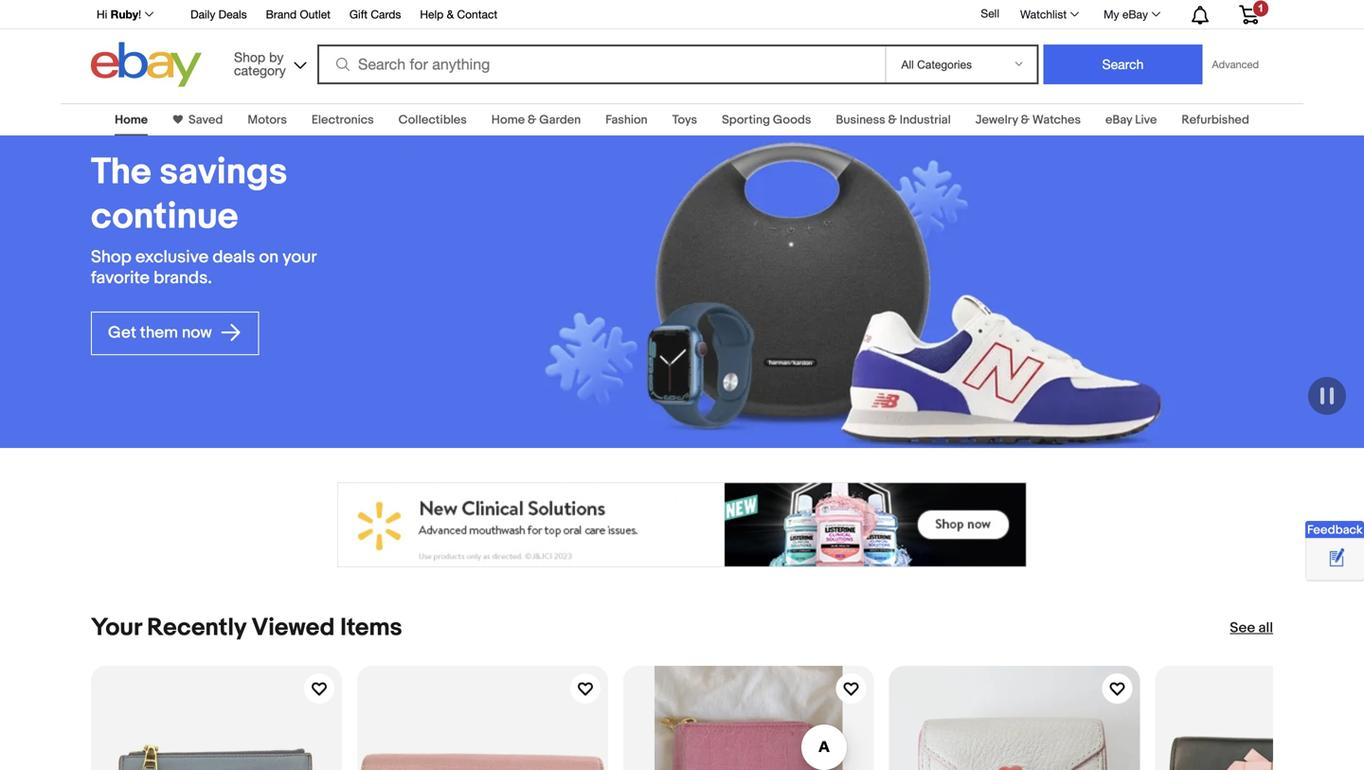 Task type: locate. For each thing, give the bounding box(es) containing it.
toys link
[[672, 113, 697, 127]]

& left garden
[[528, 113, 537, 127]]

viewed
[[252, 613, 335, 643]]

business
[[836, 113, 885, 127]]

all
[[1258, 619, 1273, 637]]

jewelry & watches
[[975, 113, 1081, 127]]

saved
[[189, 113, 223, 127]]

garden
[[539, 113, 581, 127]]

account navigation
[[86, 0, 1273, 29]]

jewelry & watches link
[[975, 113, 1081, 127]]

your recently viewed items link
[[91, 613, 402, 643]]

home for home
[[115, 113, 148, 127]]

jewelry
[[975, 113, 1018, 127]]

ebay live link
[[1105, 113, 1157, 127]]

hi
[[97, 8, 107, 21]]

business & industrial
[[836, 113, 951, 127]]

see
[[1230, 619, 1255, 637]]

home
[[115, 113, 148, 127], [491, 113, 525, 127]]

home up the
[[115, 113, 148, 127]]

shop left by
[[234, 49, 265, 65]]

None submit
[[1043, 45, 1203, 84]]

contact
[[457, 8, 497, 21]]

shop up favorite
[[91, 247, 131, 268]]

ebay inside the account navigation
[[1122, 8, 1148, 21]]

business & industrial link
[[836, 113, 951, 127]]

ebay right the my
[[1122, 8, 1148, 21]]

refurbished link
[[1182, 113, 1249, 127]]

advertisement region
[[337, 482, 1027, 567]]

& right help
[[447, 8, 454, 21]]

& inside the account navigation
[[447, 8, 454, 21]]

fashion link
[[605, 113, 648, 127]]

1 horizontal spatial shop
[[234, 49, 265, 65]]

refurbished
[[1182, 113, 1249, 127]]

home left garden
[[491, 113, 525, 127]]

brand outlet link
[[266, 5, 331, 26]]

&
[[447, 8, 454, 21], [528, 113, 537, 127], [888, 113, 897, 127], [1021, 113, 1030, 127]]

ebay
[[1122, 8, 1148, 21], [1105, 113, 1132, 127]]

collectibles link
[[398, 113, 467, 127]]

items
[[340, 613, 402, 643]]

ebay left live
[[1105, 113, 1132, 127]]

sporting goods link
[[722, 113, 811, 127]]

shop by category
[[234, 49, 286, 78]]

your recently viewed items
[[91, 613, 402, 643]]

1 home from the left
[[115, 113, 148, 127]]

recently
[[147, 613, 246, 643]]

& right jewelry
[[1021, 113, 1030, 127]]

0 vertical spatial shop
[[234, 49, 265, 65]]

your
[[91, 613, 142, 643]]

daily deals link
[[191, 5, 247, 26]]

get them now
[[108, 323, 216, 343]]

ebay live
[[1105, 113, 1157, 127]]

shop
[[234, 49, 265, 65], [91, 247, 131, 268]]

help & contact
[[420, 8, 497, 21]]

1 vertical spatial ebay
[[1105, 113, 1132, 127]]

on
[[259, 247, 279, 268]]

brands.
[[154, 268, 212, 289]]

watchlist link
[[1010, 3, 1088, 26]]

deals
[[212, 247, 255, 268]]

gift cards link
[[349, 5, 401, 26]]

the savings continue shop exclusive deals on your favorite brands.
[[91, 151, 316, 289]]

!
[[138, 8, 141, 21]]

1
[[1258, 2, 1264, 14]]

get them now link
[[91, 311, 259, 355]]

live
[[1135, 113, 1157, 127]]

0 horizontal spatial home
[[115, 113, 148, 127]]

sporting goods
[[722, 113, 811, 127]]

1 vertical spatial shop
[[91, 247, 131, 268]]

brand outlet
[[266, 8, 331, 21]]

shop inside shop by category
[[234, 49, 265, 65]]

electronics
[[312, 113, 374, 127]]

toys
[[672, 113, 697, 127]]

1 horizontal spatial home
[[491, 113, 525, 127]]

your
[[282, 247, 316, 268]]

& right "business"
[[888, 113, 897, 127]]

home for home & garden
[[491, 113, 525, 127]]

2 home from the left
[[491, 113, 525, 127]]

the savings continue link
[[91, 151, 364, 239]]

0 horizontal spatial shop
[[91, 247, 131, 268]]

0 vertical spatial ebay
[[1122, 8, 1148, 21]]

1 link
[[1228, 0, 1270, 27]]

help & contact link
[[420, 5, 497, 26]]



Task type: describe. For each thing, give the bounding box(es) containing it.
goods
[[773, 113, 811, 127]]

gift
[[349, 8, 368, 21]]

exclusive
[[135, 247, 209, 268]]

see all link
[[1230, 619, 1273, 637]]

industrial
[[900, 113, 951, 127]]

gift cards
[[349, 8, 401, 21]]

hi ruby !
[[97, 8, 141, 21]]

ebay inside the savings continue main content
[[1105, 113, 1132, 127]]

fashion
[[605, 113, 648, 127]]

watches
[[1032, 113, 1081, 127]]

electronics link
[[312, 113, 374, 127]]

sporting
[[722, 113, 770, 127]]

the savings continue main content
[[0, 92, 1364, 770]]

see all
[[1230, 619, 1273, 637]]

outlet
[[300, 8, 331, 21]]

motors link
[[248, 113, 287, 127]]

continue
[[91, 195, 238, 239]]

now
[[182, 323, 212, 343]]

category
[[234, 63, 286, 78]]

feedback
[[1307, 523, 1363, 538]]

by
[[269, 49, 284, 65]]

the
[[91, 151, 151, 195]]

advanced
[[1212, 58, 1259, 71]]

savings
[[159, 151, 287, 195]]

motors
[[248, 113, 287, 127]]

brand
[[266, 8, 297, 21]]

& for business
[[888, 113, 897, 127]]

daily deals
[[191, 8, 247, 21]]

home & garden link
[[491, 113, 581, 127]]

& for help
[[447, 8, 454, 21]]

advanced link
[[1203, 45, 1268, 83]]

favorite
[[91, 268, 150, 289]]

shop inside the "the savings continue shop exclusive deals on your favorite brands."
[[91, 247, 131, 268]]

Search for anything text field
[[320, 46, 881, 82]]

my
[[1104, 8, 1119, 21]]

sell
[[981, 7, 999, 20]]

my ebay
[[1104, 8, 1148, 21]]

sell link
[[972, 7, 1008, 20]]

my ebay link
[[1093, 3, 1169, 26]]

home & garden
[[491, 113, 581, 127]]

get
[[108, 323, 136, 343]]

& for jewelry
[[1021, 113, 1030, 127]]

& for home
[[528, 113, 537, 127]]

collectibles
[[398, 113, 467, 127]]

none submit inside shop by category banner
[[1043, 45, 1203, 84]]

watchlist
[[1020, 8, 1067, 21]]

cards
[[371, 8, 401, 21]]

help
[[420, 8, 444, 21]]

ruby
[[111, 8, 138, 21]]

daily
[[191, 8, 215, 21]]

saved link
[[183, 113, 223, 127]]

deals
[[219, 8, 247, 21]]

shop by category button
[[225, 42, 311, 83]]

them
[[140, 323, 178, 343]]

shop by category banner
[[86, 0, 1273, 92]]



Task type: vqa. For each thing, say whether or not it's contained in the screenshot.
Sporting
yes



